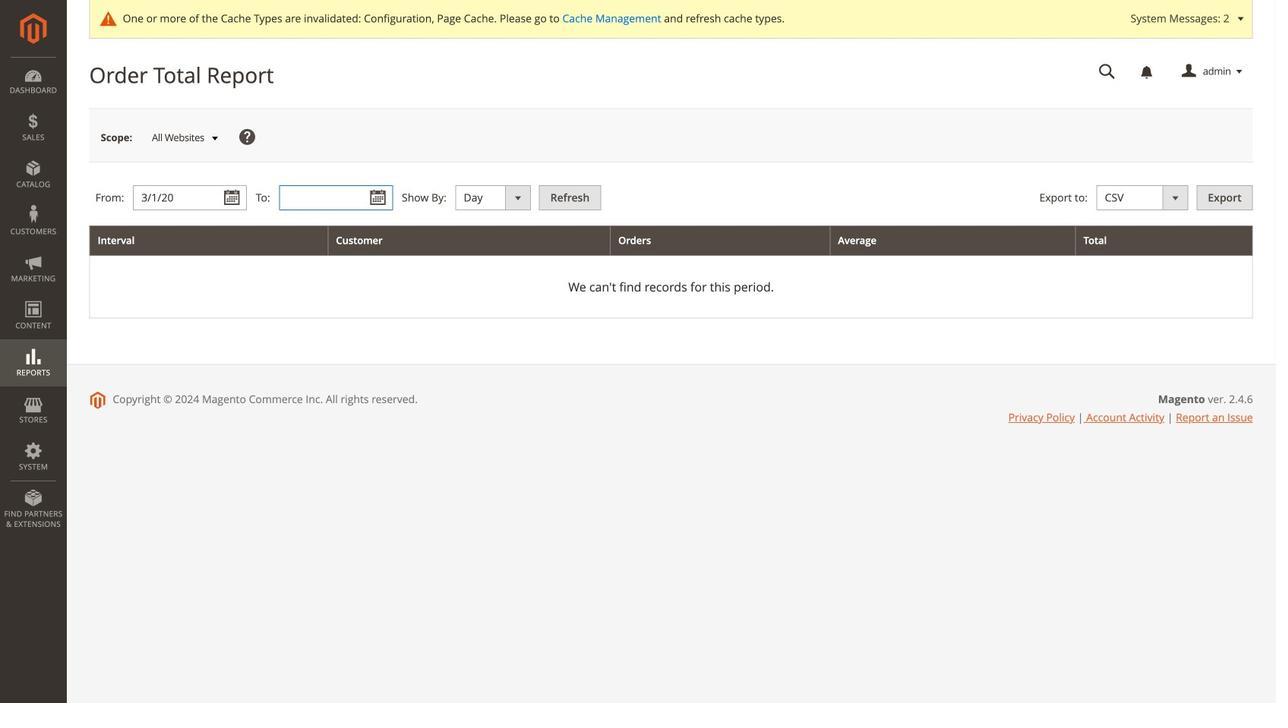 Task type: locate. For each thing, give the bounding box(es) containing it.
None text field
[[1088, 59, 1126, 85], [279, 186, 393, 211], [1088, 59, 1126, 85], [279, 186, 393, 211]]

None text field
[[133, 186, 247, 211]]

menu bar
[[0, 57, 67, 537]]



Task type: describe. For each thing, give the bounding box(es) containing it.
magento admin panel image
[[20, 13, 47, 44]]



Task type: vqa. For each thing, say whether or not it's contained in the screenshot.
tab list
no



